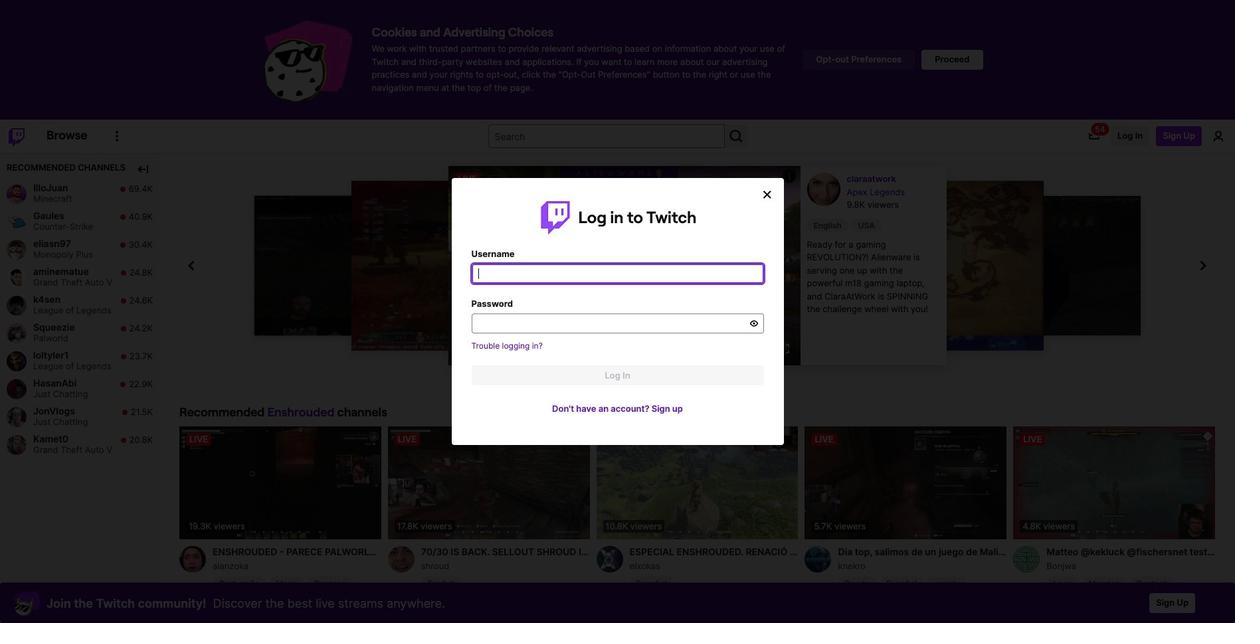 Task type: describe. For each thing, give the bounding box(es) containing it.
claraatwork avatar image
[[807, 173, 841, 206]]

Enter your password password field
[[472, 314, 764, 334]]

cookies image
[[252, 13, 352, 106]]

hasanabi image
[[7, 379, 27, 399]]

recommended channels group
[[0, 153, 160, 459]]

illojuan image
[[7, 184, 27, 204]]

Search Input search field
[[488, 124, 725, 148]]

matteo @kekluck @fischersnet testen enshrouded image
[[1014, 426, 1216, 540]]

alanzoka image
[[179, 547, 206, 573]]

70/30 is back. sellout shroud is back!! reading all the subs and donations haha yup. image
[[388, 426, 590, 540]]

enshrouded - parece palworld mas sem pal só world image
[[179, 426, 381, 540]]

loltyler1 image
[[7, 351, 27, 371]]

squeezie image
[[7, 323, 27, 343]]

dia top, salimos de un juego de malitos para meternos en otro, a ver que tal enshrouded xdd | !vgc !anillo image
[[805, 426, 1007, 540]]



Task type: locate. For each thing, give the bounding box(es) containing it.
Enter your username text field
[[472, 264, 764, 284]]

bonjwa image
[[1014, 547, 1040, 573]]

especial enshrouded. renació el gaming. image
[[597, 426, 799, 540]]

elxokas image
[[597, 547, 623, 573]]

shroud image
[[388, 547, 415, 573]]

k4sen image
[[7, 296, 27, 315]]

kamet0 image
[[7, 435, 27, 455]]

eliasn97 image
[[7, 240, 27, 260]]

gaules image
[[7, 212, 27, 232]]

jonvlogs image
[[7, 407, 27, 427]]

knekro image
[[805, 547, 832, 573]]

aminematue image
[[7, 268, 27, 288]]

coolcat image
[[13, 590, 40, 617]]



Task type: vqa. For each thing, say whether or not it's contained in the screenshot.
The Call corresponding to Symfuhny
no



